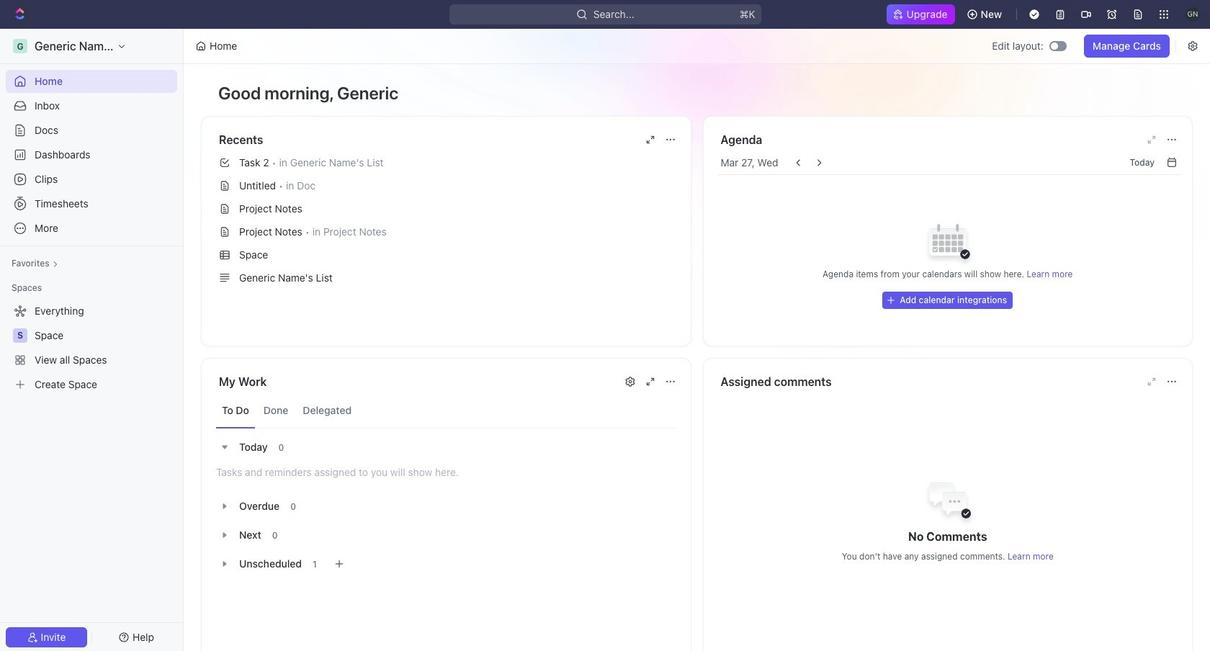 Task type: locate. For each thing, give the bounding box(es) containing it.
space, , element
[[13, 329, 27, 343]]

tree inside the sidebar "navigation"
[[6, 300, 177, 396]]

tab list
[[216, 394, 676, 429]]

tree
[[6, 300, 177, 396]]



Task type: describe. For each thing, give the bounding box(es) containing it.
sidebar navigation
[[0, 29, 187, 652]]

generic name's workspace, , element
[[13, 39, 27, 53]]



Task type: vqa. For each thing, say whether or not it's contained in the screenshot.
Sidebar navigation
yes



